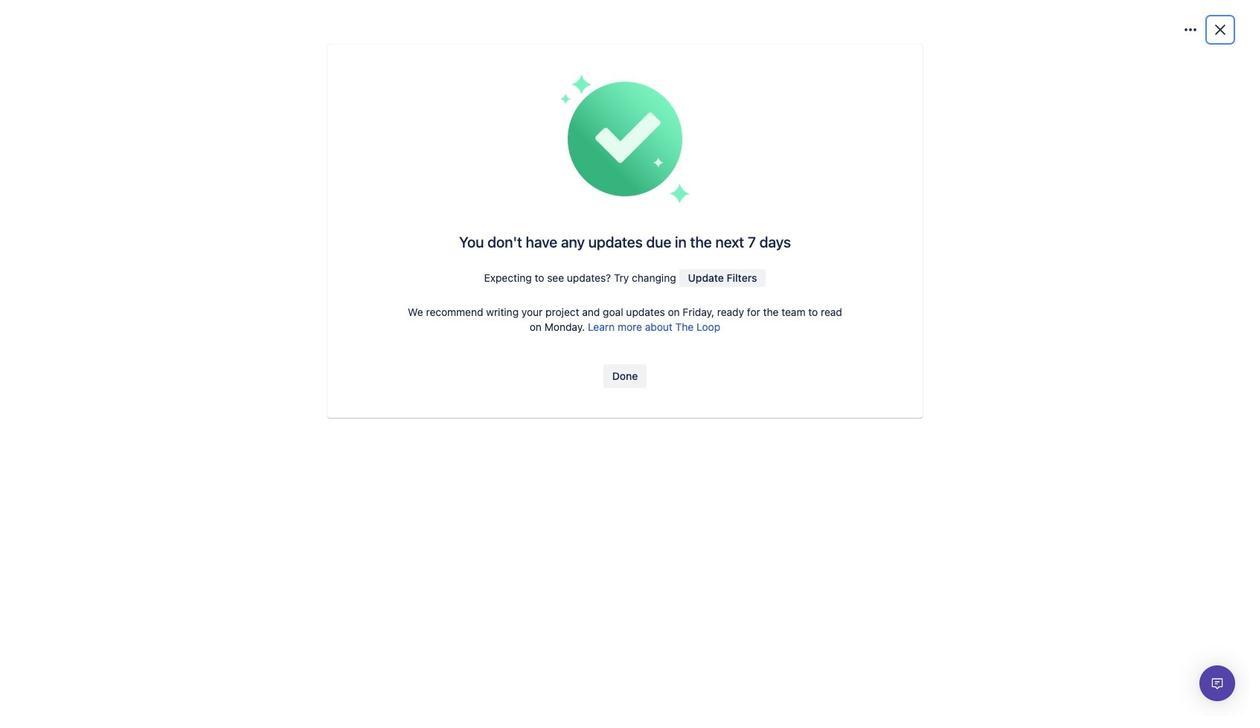 Task type: describe. For each thing, give the bounding box(es) containing it.
Search field
[[941, 9, 1090, 32]]

settings image
[[1182, 21, 1200, 39]]

close image
[[1212, 21, 1230, 39]]



Task type: vqa. For each thing, say whether or not it's contained in the screenshot.
Search field
yes



Task type: locate. For each thing, give the bounding box(es) containing it.
open intercom messenger image
[[1209, 675, 1227, 693]]



